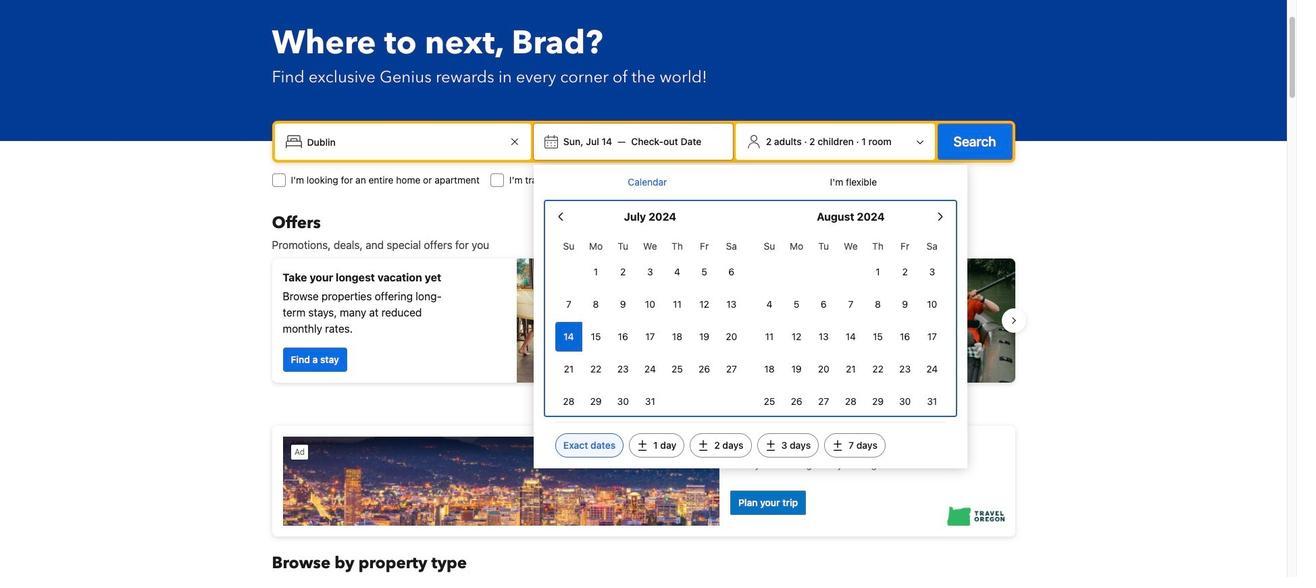 Task type: vqa. For each thing, say whether or not it's contained in the screenshot.
6 August 2024 checkbox
yes



Task type: locate. For each thing, give the bounding box(es) containing it.
Where are you going? field
[[302, 130, 507, 154]]

take your longest vacation yet image
[[517, 259, 638, 383]]

grid
[[555, 233, 745, 417], [756, 233, 946, 417]]

30 July 2024 checkbox
[[610, 387, 637, 417]]

31 August 2024 checkbox
[[919, 387, 946, 417]]

1 July 2024 checkbox
[[583, 257, 610, 287]]

26 July 2024 checkbox
[[691, 355, 718, 385]]

8 August 2024 checkbox
[[865, 290, 892, 320]]

5 July 2024 checkbox
[[691, 257, 718, 287]]

11 July 2024 checkbox
[[664, 290, 691, 320]]

18 August 2024 checkbox
[[756, 355, 783, 385]]

29 August 2024 checkbox
[[865, 387, 892, 417]]

advertisement element
[[272, 426, 1015, 537]]

region
[[261, 253, 1026, 389]]

main content
[[261, 213, 1026, 578]]

cell
[[555, 320, 583, 352]]

4 July 2024 checkbox
[[664, 257, 691, 287]]

6 August 2024 checkbox
[[810, 290, 838, 320]]

8 July 2024 checkbox
[[583, 290, 610, 320]]

14 August 2024 checkbox
[[838, 322, 865, 352]]

19 August 2024 checkbox
[[783, 355, 810, 385]]

23 August 2024 checkbox
[[892, 355, 919, 385]]

23 July 2024 checkbox
[[610, 355, 637, 385]]

2 August 2024 checkbox
[[892, 257, 919, 287]]

10 July 2024 checkbox
[[637, 290, 664, 320]]

30 August 2024 checkbox
[[892, 387, 919, 417]]

17 July 2024 checkbox
[[637, 322, 664, 352]]

28 July 2024 checkbox
[[555, 387, 583, 417]]

2 July 2024 checkbox
[[610, 257, 637, 287]]

18 July 2024 checkbox
[[664, 322, 691, 352]]

2 grid from the left
[[756, 233, 946, 417]]

4 August 2024 checkbox
[[756, 290, 783, 320]]

27 August 2024 checkbox
[[810, 387, 838, 417]]

0 horizontal spatial grid
[[555, 233, 745, 417]]

progress bar
[[636, 394, 652, 399]]

1 horizontal spatial grid
[[756, 233, 946, 417]]

9 August 2024 checkbox
[[892, 290, 919, 320]]

7 August 2024 checkbox
[[838, 290, 865, 320]]

tab list
[[545, 165, 957, 201]]

3 August 2024 checkbox
[[919, 257, 946, 287]]

16 August 2024 checkbox
[[892, 322, 919, 352]]

10 August 2024 checkbox
[[919, 290, 946, 320]]

5 August 2024 checkbox
[[783, 290, 810, 320]]

17 August 2024 checkbox
[[919, 322, 946, 352]]

21 August 2024 checkbox
[[838, 355, 865, 385]]

6 July 2024 checkbox
[[718, 257, 745, 287]]

16 July 2024 checkbox
[[610, 322, 637, 352]]

25 August 2024 checkbox
[[756, 387, 783, 417]]

27 July 2024 checkbox
[[718, 355, 745, 385]]

26 August 2024 checkbox
[[783, 387, 810, 417]]



Task type: describe. For each thing, give the bounding box(es) containing it.
29 July 2024 checkbox
[[583, 387, 610, 417]]

12 July 2024 checkbox
[[691, 290, 718, 320]]

a young girl and woman kayak on a river image
[[649, 259, 1015, 383]]

24 July 2024 checkbox
[[637, 355, 664, 385]]

12 August 2024 checkbox
[[783, 322, 810, 352]]

7 July 2024 checkbox
[[555, 290, 583, 320]]

cell inside grid
[[555, 320, 583, 352]]

20 August 2024 checkbox
[[810, 355, 838, 385]]

20 July 2024 checkbox
[[718, 322, 745, 352]]

14 July 2024 checkbox
[[555, 322, 583, 352]]

25 July 2024 checkbox
[[664, 355, 691, 385]]

11 August 2024 checkbox
[[756, 322, 783, 352]]

1 grid from the left
[[555, 233, 745, 417]]

13 July 2024 checkbox
[[718, 290, 745, 320]]

1 August 2024 checkbox
[[865, 257, 892, 287]]

13 August 2024 checkbox
[[810, 322, 838, 352]]

21 July 2024 checkbox
[[555, 355, 583, 385]]

19 July 2024 checkbox
[[691, 322, 718, 352]]

3 July 2024 checkbox
[[637, 257, 664, 287]]

9 July 2024 checkbox
[[610, 290, 637, 320]]

22 August 2024 checkbox
[[865, 355, 892, 385]]

15 July 2024 checkbox
[[583, 322, 610, 352]]

22 July 2024 checkbox
[[583, 355, 610, 385]]

28 August 2024 checkbox
[[838, 387, 865, 417]]

24 August 2024 checkbox
[[919, 355, 946, 385]]

15 August 2024 checkbox
[[865, 322, 892, 352]]

31 July 2024 checkbox
[[637, 387, 664, 417]]



